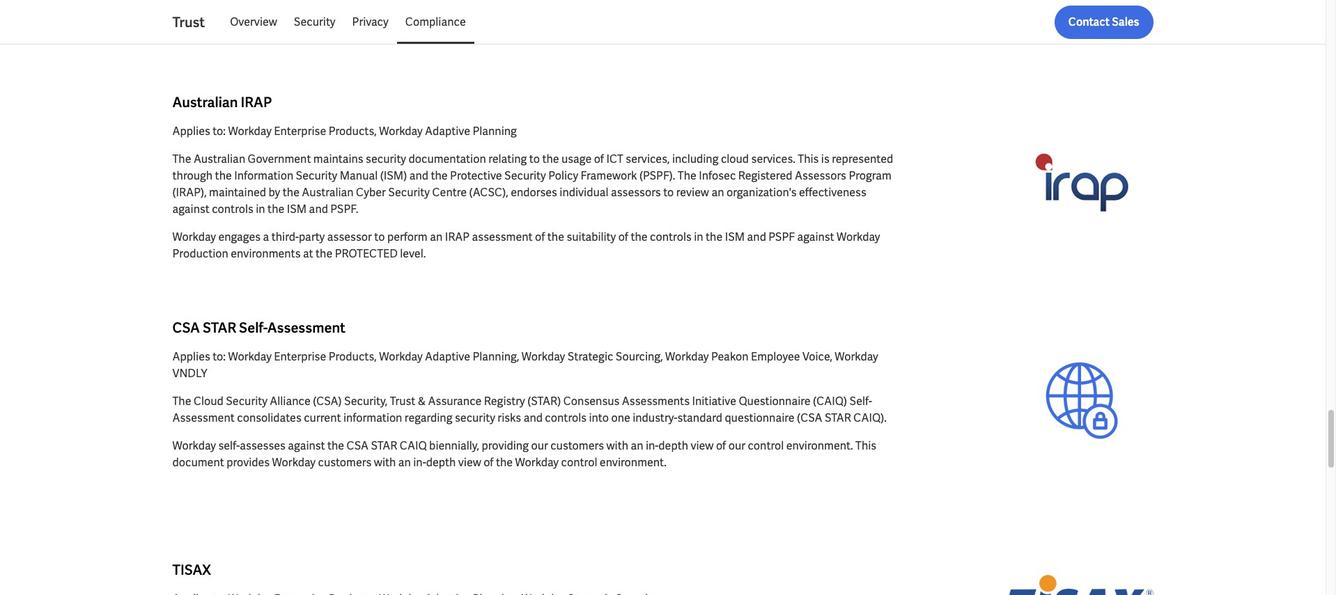 Task type: describe. For each thing, give the bounding box(es) containing it.
the for csa star self-assessment
[[172, 394, 191, 409]]

review
[[676, 185, 709, 200]]

the australian government maintains security documentation relating to the usage of ict services, including cloud services. this is represented through the information security manual (ism) and the protective security policy framework (pspf). the infosec registered assessors program (irap), maintained by the australian cyber security centre (acsc), endorses individual assessors to review an organization's effectiveness against controls in the ism and pspf.
[[172, 152, 893, 217]]

security inside the australian government maintains security documentation relating to the usage of ict services, including cloud services. this is represented through the information security manual (ism) and the protective security policy framework (pspf). the infosec registered assessors program (irap), maintained by the australian cyber security centre (acsc), endorses individual assessors to review an organization's effectiveness against controls in the ism and pspf.
[[366, 152, 406, 167]]

level.
[[400, 247, 426, 261]]

controls inside the cloud security alliance (csa) security, trust & assurance registry (star) consensus assessments initiative questionnaire (caiq) self- assessment consolidates current information regarding security risks and controls into one industry-standard questionnaire (csa star caiq).
[[545, 411, 587, 426]]

the down documentation
[[431, 169, 448, 183]]

manual
[[340, 169, 378, 183]]

framework
[[581, 169, 637, 183]]

the down providing at the left bottom of the page
[[496, 456, 513, 470]]

0 horizontal spatial with
[[374, 456, 396, 470]]

including
[[672, 152, 719, 167]]

contact sales link
[[1055, 6, 1153, 39]]

assessors
[[795, 169, 846, 183]]

an inside workday engages a third-party assessor to perform an irap assessment of the suitability of the controls in the ism and pspf against workday production environments at the protected level.
[[430, 230, 443, 245]]

vndly
[[172, 366, 207, 381]]

and inside the cloud security alliance (csa) security, trust & assurance registry (star) consensus assessments initiative questionnaire (caiq) self- assessment consolidates current information regarding security risks and controls into one industry-standard questionnaire (csa star caiq).
[[524, 411, 543, 426]]

the down assessors
[[631, 230, 648, 245]]

information
[[234, 169, 293, 183]]

ism inside workday engages a third-party assessor to perform an irap assessment of the suitability of the controls in the ism and pspf against workday production environments at the protected level.
[[725, 230, 745, 245]]

represented
[[832, 152, 893, 167]]

into
[[589, 411, 609, 426]]

1 horizontal spatial our
[[531, 439, 548, 454]]

caiq).
[[854, 411, 887, 426]]

documentation
[[409, 152, 486, 167]]

assurance
[[428, 394, 482, 409]]

1 vertical spatial australian
[[194, 152, 245, 167]]

contact sales
[[1069, 15, 1139, 29]]

sourcing,
[[616, 350, 663, 364]]

0 vertical spatial depth
[[659, 439, 688, 454]]

assessment
[[472, 230, 533, 245]]

cyber essentials image
[[1008, 0, 1153, 27]]

(irap),
[[172, 185, 207, 200]]

risks
[[498, 411, 521, 426]]

engages
[[218, 230, 261, 245]]

self- inside the cloud security alliance (csa) security, trust & assurance registry (star) consensus assessments initiative questionnaire (caiq) self- assessment consolidates current information regarding security risks and controls into one industry-standard questionnaire (csa star caiq).
[[850, 394, 872, 409]]

0 horizontal spatial view
[[458, 456, 481, 470]]

endorses
[[511, 185, 557, 200]]

(csa)
[[313, 394, 342, 409]]

see our cyber essentials certificate .
[[172, 21, 353, 36]]

1 horizontal spatial view
[[691, 439, 714, 454]]

services,
[[626, 152, 670, 167]]

(caiq)
[[813, 394, 847, 409]]

protective
[[450, 169, 502, 183]]

assessments
[[622, 394, 690, 409]]

the down review
[[706, 230, 723, 245]]

third-
[[272, 230, 299, 245]]

information
[[343, 411, 402, 426]]

against inside workday engages a third-party assessor to perform an irap assessment of the suitability of the controls in the ism and pspf against workday production environments at the protected level.
[[797, 230, 834, 245]]

of inside the australian government maintains security documentation relating to the usage of ict services, including cloud services. this is represented through the information security manual (ism) and the protective security policy framework (pspf). the infosec registered assessors program (irap), maintained by the australian cyber security centre (acsc), endorses individual assessors to review an organization's effectiveness against controls in the ism and pspf.
[[594, 152, 604, 167]]

of down standard
[[716, 439, 726, 454]]

the up 'maintained'
[[215, 169, 232, 183]]

0 horizontal spatial customers
[[318, 456, 372, 470]]

the cloud security alliance (csa) security, trust & assurance registry (star) consensus assessments initiative questionnaire (caiq) self- assessment consolidates current information regarding security risks and controls into one industry-standard questionnaire (csa star caiq).
[[172, 394, 887, 426]]

document
[[172, 456, 224, 470]]

provides
[[227, 456, 270, 470]]

privacy
[[352, 15, 389, 29]]

trust link
[[172, 13, 222, 32]]

party
[[299, 230, 325, 245]]

one
[[611, 411, 630, 426]]

pspf
[[769, 230, 795, 245]]

1 horizontal spatial to
[[529, 152, 540, 167]]

overview
[[230, 15, 277, 29]]

2 horizontal spatial our
[[728, 439, 745, 454]]

1 horizontal spatial customers
[[550, 439, 604, 454]]

is
[[821, 152, 830, 167]]

irap inside workday engages a third-party assessor to perform an irap assessment of the suitability of the controls in the ism and pspf against workday production environments at the protected level.
[[445, 230, 470, 245]]

workday down csa star self-assessment
[[228, 350, 272, 364]]

workday up production
[[172, 230, 216, 245]]

this inside the australian government maintains security documentation relating to the usage of ict services, including cloud services. this is represented through the information security manual (ism) and the protective security policy framework (pspf). the infosec registered assessors program (irap), maintained by the australian cyber security centre (acsc), endorses individual assessors to review an organization's effectiveness against controls in the ism and pspf.
[[798, 152, 819, 167]]

certificate link
[[299, 21, 350, 36]]

enterprise for australian irap
[[274, 124, 326, 139]]

registry
[[484, 394, 525, 409]]

at
[[303, 247, 313, 261]]

0 horizontal spatial depth
[[426, 456, 456, 470]]

environments
[[231, 247, 301, 261]]

ict
[[606, 152, 623, 167]]

providing
[[482, 439, 529, 454]]

security link
[[286, 6, 344, 39]]

1 vertical spatial the
[[678, 169, 697, 183]]

alliance
[[270, 394, 311, 409]]

consolidates
[[237, 411, 301, 426]]

of down providing at the left bottom of the page
[[484, 456, 494, 470]]

pspf.
[[330, 202, 358, 217]]

production
[[172, 247, 228, 261]]

initiative
[[692, 394, 736, 409]]

peakon
[[711, 350, 749, 364]]

applies to: workday enterprise products, workday adaptive planning, workday strategic sourcing, workday peakon employee voice, workday vndly
[[172, 350, 878, 381]]

0 vertical spatial irap
[[241, 93, 272, 111]]

security down the maintains
[[296, 169, 337, 183]]

assessor
[[327, 230, 372, 245]]

workday down "effectiveness"
[[837, 230, 880, 245]]

0 horizontal spatial our
[[194, 21, 211, 36]]

applies for csa
[[172, 350, 210, 364]]

0 vertical spatial star
[[203, 319, 236, 337]]

against inside workday self-assesses against the csa star caiq biennially, providing our customers with an in-depth view of our control environment. this document provides workday customers with an in-depth view of the workday control environment.
[[288, 439, 325, 454]]

workday self-assesses against the csa star caiq biennially, providing our customers with an in-depth view of our control environment. this document provides workday customers with an in-depth view of the workday control environment.
[[172, 439, 877, 470]]

0 vertical spatial cyber
[[213, 21, 243, 36]]

to: for csa
[[213, 350, 226, 364]]

the down by
[[268, 202, 284, 217]]

program
[[849, 169, 892, 183]]

questionnaire
[[739, 394, 811, 409]]

an down caiq
[[398, 456, 411, 470]]

1 vertical spatial in-
[[413, 456, 426, 470]]

industry-
[[633, 411, 678, 426]]

security,
[[344, 394, 388, 409]]

workday up (star)
[[522, 350, 565, 364]]

against inside the australian government maintains security documentation relating to the usage of ict services, including cloud services. this is represented through the information security manual (ism) and the protective security policy framework (pspf). the infosec registered assessors program (irap), maintained by the australian cyber security centre (acsc), endorses individual assessors to review an organization's effectiveness against controls in the ism and pspf.
[[172, 202, 210, 217]]

controls inside the australian government maintains security documentation relating to the usage of ict services, including cloud services. this is represented through the information security manual (ism) and the protective security policy framework (pspf). the infosec registered assessors program (irap), maintained by the australian cyber security centre (acsc), endorses individual assessors to review an organization's effectiveness against controls in the ism and pspf.
[[212, 202, 253, 217]]

the left suitability
[[547, 230, 564, 245]]

workday right voice,
[[835, 350, 878, 364]]

certificate
[[299, 21, 350, 36]]

perform
[[387, 230, 428, 245]]

workday engages a third-party assessor to perform an irap assessment of the suitability of the controls in the ism and pspf against workday production environments at the protected level.
[[172, 230, 880, 261]]

registered
[[738, 169, 792, 183]]

of right suitability
[[618, 230, 628, 245]]

products, for csa star self-assessment
[[329, 350, 377, 364]]

cyber inside the australian government maintains security documentation relating to the usage of ict services, including cloud services. this is represented through the information security manual (ism) and the protective security policy framework (pspf). the infosec registered assessors program (irap), maintained by the australian cyber security centre (acsc), endorses individual assessors to review an organization's effectiveness against controls in the ism and pspf.
[[356, 185, 386, 200]]

ism inside the australian government maintains security documentation relating to the usage of ict services, including cloud services. this is represented through the information security manual (ism) and the protective security policy framework (pspf). the infosec registered assessors program (irap), maintained by the australian cyber security centre (acsc), endorses individual assessors to review an organization's effectiveness against controls in the ism and pspf.
[[287, 202, 307, 217]]

(csa
[[797, 411, 822, 426]]

voice,
[[803, 350, 832, 364]]

assessors
[[611, 185, 661, 200]]

and inside workday engages a third-party assessor to perform an irap assessment of the suitability of the controls in the ism and pspf against workday production environments at the protected level.
[[747, 230, 766, 245]]

star inside workday self-assesses against the csa star caiq biennially, providing our customers with an in-depth view of our control environment. this document provides workday customers with an in-depth view of the workday control environment.
[[371, 439, 397, 454]]

products, for australian irap
[[329, 124, 377, 139]]



Task type: locate. For each thing, give the bounding box(es) containing it.
controls down (star)
[[545, 411, 587, 426]]

1 horizontal spatial with
[[606, 439, 628, 454]]

0 vertical spatial the
[[172, 152, 191, 167]]

0 vertical spatial to
[[529, 152, 540, 167]]

assessment
[[267, 319, 345, 337], [172, 411, 235, 426]]

star down (caiq)
[[825, 411, 851, 426]]

1 horizontal spatial environment.
[[786, 439, 853, 454]]

security up consolidates
[[226, 394, 267, 409]]

0 vertical spatial control
[[748, 439, 784, 454]]

the up through
[[172, 152, 191, 167]]

1 horizontal spatial irap
[[445, 230, 470, 245]]

in- down caiq
[[413, 456, 426, 470]]

0 horizontal spatial to
[[374, 230, 385, 245]]

trust inside the cloud security alliance (csa) security, trust & assurance registry (star) consensus assessments initiative questionnaire (caiq) self- assessment consolidates current information regarding security risks and controls into one industry-standard questionnaire (csa star caiq).
[[390, 394, 415, 409]]

security
[[366, 152, 406, 167], [455, 411, 495, 426]]

strategic
[[568, 350, 613, 364]]

to: down the australian irap
[[213, 124, 226, 139]]

security
[[294, 15, 335, 29], [296, 169, 337, 183], [504, 169, 546, 183], [388, 185, 430, 200], [226, 394, 267, 409]]

enterprise for csa star self-assessment
[[274, 350, 326, 364]]

biennially,
[[429, 439, 479, 454]]

applies for australian
[[172, 124, 210, 139]]

control down into
[[561, 456, 597, 470]]

star left caiq
[[371, 439, 397, 454]]

assesses
[[240, 439, 286, 454]]

workday down assesses
[[272, 456, 316, 470]]

tisax image
[[1008, 575, 1153, 596]]

products, inside applies to: workday enterprise products, workday adaptive planning, workday strategic sourcing, workday peakon employee voice, workday vndly
[[329, 350, 377, 364]]

2 applies from the top
[[172, 350, 210, 364]]

enterprise up government
[[274, 124, 326, 139]]

irap left assessment
[[445, 230, 470, 245]]

1 vertical spatial to
[[663, 185, 674, 200]]

2 vertical spatial star
[[371, 439, 397, 454]]

to: for australian
[[213, 124, 226, 139]]

workday down the australian irap
[[228, 124, 272, 139]]

0 vertical spatial customers
[[550, 439, 604, 454]]

see
[[172, 21, 191, 36]]

1 vertical spatial view
[[458, 456, 481, 470]]

workday left peakon
[[665, 350, 709, 364]]

irap image
[[1008, 131, 1153, 236]]

depth down industry-
[[659, 439, 688, 454]]

view down standard
[[691, 439, 714, 454]]

1 vertical spatial environment.
[[600, 456, 667, 470]]

and right (ism)
[[409, 169, 428, 183]]

the right by
[[283, 185, 300, 200]]

1 horizontal spatial this
[[856, 439, 877, 454]]

0 vertical spatial this
[[798, 152, 819, 167]]

usage
[[562, 152, 592, 167]]

trust left & on the left bottom
[[390, 394, 415, 409]]

enterprise
[[274, 124, 326, 139], [274, 350, 326, 364]]

2 to: from the top
[[213, 350, 226, 364]]

0 vertical spatial view
[[691, 439, 714, 454]]

1 vertical spatial in
[[694, 230, 703, 245]]

0 vertical spatial adaptive
[[425, 124, 470, 139]]

against down current
[[288, 439, 325, 454]]

depth
[[659, 439, 688, 454], [426, 456, 456, 470]]

workday up & on the left bottom
[[379, 350, 423, 364]]

against right pspf
[[797, 230, 834, 245]]

0 horizontal spatial against
[[172, 202, 210, 217]]

1 applies from the top
[[172, 124, 210, 139]]

security down assurance
[[455, 411, 495, 426]]

0 vertical spatial australian
[[172, 93, 238, 111]]

applies up vndly
[[172, 350, 210, 364]]

0 vertical spatial trust
[[172, 13, 205, 31]]

protected
[[335, 247, 398, 261]]

the down current
[[327, 439, 344, 454]]

2 adaptive from the top
[[425, 350, 470, 364]]

1 vertical spatial adaptive
[[425, 350, 470, 364]]

to: inside applies to: workday enterprise products, workday adaptive planning, workday strategic sourcing, workday peakon employee voice, workday vndly
[[213, 350, 226, 364]]

1 adaptive from the top
[[425, 124, 470, 139]]

to: up cloud
[[213, 350, 226, 364]]

1 vertical spatial applies
[[172, 350, 210, 364]]

0 horizontal spatial csa
[[172, 319, 200, 337]]

against down (irap),
[[172, 202, 210, 217]]

this left is
[[798, 152, 819, 167]]

1 horizontal spatial in-
[[646, 439, 659, 454]]

star inside the cloud security alliance (csa) security, trust & assurance registry (star) consensus assessments initiative questionnaire (caiq) self- assessment consolidates current information regarding security risks and controls into one industry-standard questionnaire (csa star caiq).
[[825, 411, 851, 426]]

list
[[222, 6, 1153, 39]]

0 horizontal spatial environment.
[[600, 456, 667, 470]]

1 vertical spatial star
[[825, 411, 851, 426]]

0 horizontal spatial assessment
[[172, 411, 235, 426]]

0 horizontal spatial control
[[561, 456, 597, 470]]

security down (ism)
[[388, 185, 430, 200]]

1 vertical spatial enterprise
[[274, 350, 326, 364]]

the right at on the left of page
[[316, 247, 332, 261]]

and down (star)
[[524, 411, 543, 426]]

0 vertical spatial applies
[[172, 124, 210, 139]]

of right assessment
[[535, 230, 545, 245]]

a
[[263, 230, 269, 245]]

0 horizontal spatial star
[[203, 319, 236, 337]]

adaptive up assurance
[[425, 350, 470, 364]]

in down 'maintained'
[[256, 202, 265, 217]]

0 horizontal spatial cyber
[[213, 21, 243, 36]]

an inside the australian government maintains security documentation relating to the usage of ict services, including cloud services. this is represented through the information security manual (ism) and the protective security policy framework (pspf). the infosec registered assessors program (irap), maintained by the australian cyber security centre (acsc), endorses individual assessors to review an organization's effectiveness against controls in the ism and pspf.
[[712, 185, 724, 200]]

controls inside workday engages a third-party assessor to perform an irap assessment of the suitability of the controls in the ism and pspf against workday production environments at the protected level.
[[650, 230, 692, 245]]

2 vertical spatial against
[[288, 439, 325, 454]]

products, up the maintains
[[329, 124, 377, 139]]

control down questionnaire
[[748, 439, 784, 454]]

maintains
[[313, 152, 363, 167]]

trust
[[172, 13, 205, 31], [390, 394, 415, 409]]

1 vertical spatial controls
[[650, 230, 692, 245]]

1 vertical spatial security
[[455, 411, 495, 426]]

the inside the cloud security alliance (csa) security, trust & assurance registry (star) consensus assessments initiative questionnaire (caiq) self- assessment consolidates current information regarding security risks and controls into one industry-standard questionnaire (csa star caiq).
[[172, 394, 191, 409]]

and
[[409, 169, 428, 183], [309, 202, 328, 217], [747, 230, 766, 245], [524, 411, 543, 426]]

1 vertical spatial cyber
[[356, 185, 386, 200]]

relating
[[488, 152, 527, 167]]

1 vertical spatial depth
[[426, 456, 456, 470]]

our right providing at the left bottom of the page
[[531, 439, 548, 454]]

environment. down "one"
[[600, 456, 667, 470]]

to:
[[213, 124, 226, 139], [213, 350, 226, 364]]

2 vertical spatial australian
[[302, 185, 354, 200]]

policy
[[548, 169, 578, 183]]

2 products, from the top
[[329, 350, 377, 364]]

csa down information
[[347, 439, 369, 454]]

customers down into
[[550, 439, 604, 454]]

view
[[691, 439, 714, 454], [458, 456, 481, 470]]

ism up third-
[[287, 202, 307, 217]]

1 vertical spatial ism
[[725, 230, 745, 245]]

0 horizontal spatial irap
[[241, 93, 272, 111]]

1 vertical spatial this
[[856, 439, 877, 454]]

applies inside applies to: workday enterprise products, workday adaptive planning, workday strategic sourcing, workday peakon employee voice, workday vndly
[[172, 350, 210, 364]]

csa star self-assessment
[[172, 319, 345, 337]]

and left pspf.
[[309, 202, 328, 217]]

this down the caiq).
[[856, 439, 877, 454]]

1 vertical spatial trust
[[390, 394, 415, 409]]

2 vertical spatial controls
[[545, 411, 587, 426]]

1 horizontal spatial against
[[288, 439, 325, 454]]

consensus
[[563, 394, 620, 409]]

an down industry-
[[631, 439, 643, 454]]

0 vertical spatial enterprise
[[274, 124, 326, 139]]

1 horizontal spatial ism
[[725, 230, 745, 245]]

1 vertical spatial to:
[[213, 350, 226, 364]]

1 products, from the top
[[329, 124, 377, 139]]

applies down the australian irap
[[172, 124, 210, 139]]

cyber left essentials
[[213, 21, 243, 36]]

security inside the cloud security alliance (csa) security, trust & assurance registry (star) consensus assessments initiative questionnaire (caiq) self- assessment consolidates current information regarding security risks and controls into one industry-standard questionnaire (csa star caiq).
[[455, 411, 495, 426]]

adaptive inside applies to: workday enterprise products, workday adaptive planning, workday strategic sourcing, workday peakon employee voice, workday vndly
[[425, 350, 470, 364]]

1 horizontal spatial trust
[[390, 394, 415, 409]]

this inside workday self-assesses against the csa star caiq biennially, providing our customers with an in-depth view of our control environment. this document provides workday customers with an in-depth view of the workday control environment.
[[856, 439, 877, 454]]

organization's
[[727, 185, 797, 200]]

0 horizontal spatial trust
[[172, 13, 205, 31]]

with
[[606, 439, 628, 454], [374, 456, 396, 470]]

workday up (ism)
[[379, 124, 423, 139]]

1 horizontal spatial self-
[[850, 394, 872, 409]]

controls down 'maintained'
[[212, 202, 253, 217]]

(acsc),
[[469, 185, 508, 200]]

1 horizontal spatial control
[[748, 439, 784, 454]]

products,
[[329, 124, 377, 139], [329, 350, 377, 364]]

the up review
[[678, 169, 697, 183]]

self-
[[239, 319, 267, 337], [850, 394, 872, 409]]

irap
[[241, 93, 272, 111], [445, 230, 470, 245]]

irap up government
[[241, 93, 272, 111]]

standard
[[678, 411, 722, 426]]

current
[[304, 411, 341, 426]]

against
[[172, 202, 210, 217], [797, 230, 834, 245], [288, 439, 325, 454]]

0 horizontal spatial in
[[256, 202, 265, 217]]

2 vertical spatial to
[[374, 230, 385, 245]]

0 vertical spatial environment.
[[786, 439, 853, 454]]

planning,
[[473, 350, 519, 364]]

security inside security link
[[294, 15, 335, 29]]

star up vndly
[[203, 319, 236, 337]]

cloud
[[721, 152, 749, 167]]

in- down industry-
[[646, 439, 659, 454]]

australian irap
[[172, 93, 272, 111]]

products, up security,
[[329, 350, 377, 364]]

2 horizontal spatial controls
[[650, 230, 692, 245]]

environment.
[[786, 439, 853, 454], [600, 456, 667, 470]]

in-
[[646, 439, 659, 454], [413, 456, 426, 470]]

0 vertical spatial self-
[[239, 319, 267, 337]]

0 horizontal spatial self-
[[239, 319, 267, 337]]

regarding
[[405, 411, 452, 426]]

depth down biennially,
[[426, 456, 456, 470]]

1 vertical spatial against
[[797, 230, 834, 245]]

with down information
[[374, 456, 396, 470]]

services.
[[751, 152, 796, 167]]

enterprise inside applies to: workday enterprise products, workday adaptive planning, workday strategic sourcing, workday peakon employee voice, workday vndly
[[274, 350, 326, 364]]

0 vertical spatial csa
[[172, 319, 200, 337]]

caiq
[[400, 439, 427, 454]]

1 vertical spatial with
[[374, 456, 396, 470]]

0 vertical spatial security
[[366, 152, 406, 167]]

workday down providing at the left bottom of the page
[[515, 456, 559, 470]]

enterprise up alliance
[[274, 350, 326, 364]]

effectiveness
[[799, 185, 867, 200]]

compliance link
[[397, 6, 474, 39]]

overview link
[[222, 6, 286, 39]]

adaptive for australian irap
[[425, 124, 470, 139]]

(star)
[[528, 394, 561, 409]]

cyber down manual
[[356, 185, 386, 200]]

government
[[248, 152, 311, 167]]

1 horizontal spatial cyber
[[356, 185, 386, 200]]

environment. down (csa
[[786, 439, 853, 454]]

to down '(pspf).'
[[663, 185, 674, 200]]

an right perform
[[430, 230, 443, 245]]

list containing overview
[[222, 6, 1153, 39]]

globe lock icon image
[[1008, 348, 1153, 453]]

0 horizontal spatial ism
[[287, 202, 307, 217]]

1 vertical spatial self-
[[850, 394, 872, 409]]

sales
[[1112, 15, 1139, 29]]

to up protected
[[374, 230, 385, 245]]

star
[[203, 319, 236, 337], [825, 411, 851, 426], [371, 439, 397, 454]]

csa inside workday self-assesses against the csa star caiq biennially, providing our customers with an in-depth view of our control environment. this document provides workday customers with an in-depth view of the workday control environment.
[[347, 439, 369, 454]]

in inside the australian government maintains security documentation relating to the usage of ict services, including cloud services. this is represented through the information security manual (ism) and the protective security policy framework (pspf). the infosec registered assessors program (irap), maintained by the australian cyber security centre (acsc), endorses individual assessors to review an organization's effectiveness against controls in the ism and pspf.
[[256, 202, 265, 217]]

adaptive up documentation
[[425, 124, 470, 139]]

workday up document
[[172, 439, 216, 454]]

security left .
[[294, 15, 335, 29]]

1 enterprise from the top
[[274, 124, 326, 139]]

0 vertical spatial in-
[[646, 439, 659, 454]]

with down "one"
[[606, 439, 628, 454]]

our down questionnaire
[[728, 439, 745, 454]]

centre
[[432, 185, 467, 200]]

tisax
[[172, 562, 211, 580]]

1 to: from the top
[[213, 124, 226, 139]]

and left pspf
[[747, 230, 766, 245]]

2 horizontal spatial against
[[797, 230, 834, 245]]

control
[[748, 439, 784, 454], [561, 456, 597, 470]]

trust inside 'link'
[[172, 13, 205, 31]]

planning
[[473, 124, 517, 139]]

in
[[256, 202, 265, 217], [694, 230, 703, 245]]

.
[[350, 21, 353, 36]]

workday
[[228, 124, 272, 139], [379, 124, 423, 139], [172, 230, 216, 245], [837, 230, 880, 245], [228, 350, 272, 364], [379, 350, 423, 364], [522, 350, 565, 364], [665, 350, 709, 364], [835, 350, 878, 364], [172, 439, 216, 454], [272, 456, 316, 470], [515, 456, 559, 470]]

ism left pspf
[[725, 230, 745, 245]]

the for australian irap
[[172, 152, 191, 167]]

1 vertical spatial control
[[561, 456, 597, 470]]

1 horizontal spatial depth
[[659, 439, 688, 454]]

security up endorses
[[504, 169, 546, 183]]

controls
[[212, 202, 253, 217], [650, 230, 692, 245], [545, 411, 587, 426]]

1 horizontal spatial in
[[694, 230, 703, 245]]

in down review
[[694, 230, 703, 245]]

0 vertical spatial to:
[[213, 124, 226, 139]]

contact
[[1069, 15, 1110, 29]]

employee
[[751, 350, 800, 364]]

controls down review
[[650, 230, 692, 245]]

an down infosec
[[712, 185, 724, 200]]

applies to: workday enterprise products, workday adaptive planning
[[172, 124, 517, 139]]

0 vertical spatial against
[[172, 202, 210, 217]]

1 vertical spatial csa
[[347, 439, 369, 454]]

0 horizontal spatial in-
[[413, 456, 426, 470]]

individual
[[560, 185, 609, 200]]

1 horizontal spatial controls
[[545, 411, 587, 426]]

customers down current
[[318, 456, 372, 470]]

2 horizontal spatial to
[[663, 185, 674, 200]]

&
[[418, 394, 426, 409]]

to inside workday engages a third-party assessor to perform an irap assessment of the suitability of the controls in the ism and pspf against workday production environments at the protected level.
[[374, 230, 385, 245]]

our right the see
[[194, 21, 211, 36]]

questionnaire
[[725, 411, 795, 426]]

through
[[172, 169, 213, 183]]

0 vertical spatial products,
[[329, 124, 377, 139]]

0 vertical spatial assessment
[[267, 319, 345, 337]]

of left ict
[[594, 152, 604, 167]]

csa
[[172, 319, 200, 337], [347, 439, 369, 454]]

menu containing overview
[[222, 6, 474, 39]]

the up policy
[[542, 152, 559, 167]]

0 vertical spatial with
[[606, 439, 628, 454]]

by
[[269, 185, 280, 200]]

to right the "relating"
[[529, 152, 540, 167]]

0 vertical spatial controls
[[212, 202, 253, 217]]

2 enterprise from the top
[[274, 350, 326, 364]]

essentials
[[245, 21, 297, 36]]

1 horizontal spatial csa
[[347, 439, 369, 454]]

0 vertical spatial in
[[256, 202, 265, 217]]

adaptive for csa star self-assessment
[[425, 350, 470, 364]]

in inside workday engages a third-party assessor to perform an irap assessment of the suitability of the controls in the ism and pspf against workday production environments at the protected level.
[[694, 230, 703, 245]]

security inside the cloud security alliance (csa) security, trust & assurance registry (star) consensus assessments initiative questionnaire (caiq) self- assessment consolidates current information regarding security risks and controls into one industry-standard questionnaire (csa star caiq).
[[226, 394, 267, 409]]

infosec
[[699, 169, 736, 183]]

0 vertical spatial ism
[[287, 202, 307, 217]]

security up (ism)
[[366, 152, 406, 167]]

self-
[[218, 439, 240, 454]]

1 horizontal spatial security
[[455, 411, 495, 426]]

1 vertical spatial products,
[[329, 350, 377, 364]]

view down biennially,
[[458, 456, 481, 470]]

0 horizontal spatial security
[[366, 152, 406, 167]]

1 vertical spatial customers
[[318, 456, 372, 470]]

assessment inside the cloud security alliance (csa) security, trust & assurance registry (star) consensus assessments initiative questionnaire (caiq) self- assessment consolidates current information regarding security risks and controls into one industry-standard questionnaire (csa star caiq).
[[172, 411, 235, 426]]

ism
[[287, 202, 307, 217], [725, 230, 745, 245]]

trust left overview link
[[172, 13, 205, 31]]

csa up vndly
[[172, 319, 200, 337]]

(pspf).
[[639, 169, 675, 183]]

1 vertical spatial irap
[[445, 230, 470, 245]]

menu
[[222, 6, 474, 39]]

the left cloud
[[172, 394, 191, 409]]



Task type: vqa. For each thing, say whether or not it's contained in the screenshot.
together on the right
no



